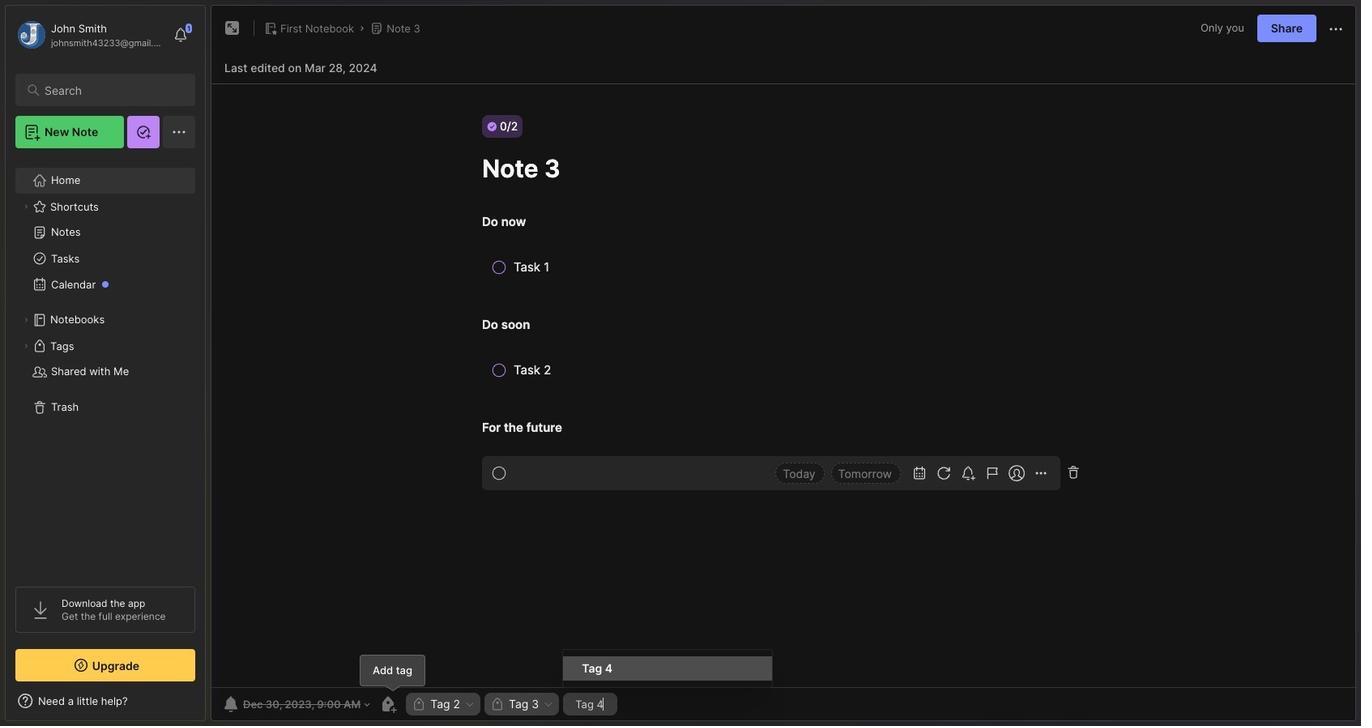 Task type: describe. For each thing, give the bounding box(es) containing it.
Edit reminder field
[[220, 693, 372, 716]]

click to collapse image
[[205, 696, 217, 716]]

Note Editor text field
[[212, 83, 1356, 687]]

expand note image
[[223, 19, 242, 38]]

Account field
[[15, 19, 165, 51]]

main element
[[0, 0, 211, 726]]



Task type: vqa. For each thing, say whether or not it's contained in the screenshot.
Note Window element
yes



Task type: locate. For each thing, give the bounding box(es) containing it.
Tag 2 Tag actions field
[[460, 699, 476, 710]]

WHAT'S NEW field
[[6, 688, 205, 714]]

note window element
[[211, 5, 1357, 725]]

None search field
[[45, 80, 181, 100]]

Search text field
[[45, 83, 181, 98]]

add tag image
[[379, 695, 398, 714]]

tooltip
[[360, 655, 426, 692]]

Add tag field
[[574, 697, 607, 712]]

tree
[[6, 158, 205, 572]]

expand tags image
[[21, 341, 31, 351]]

More actions field
[[1327, 18, 1346, 39]]

tree inside main element
[[6, 158, 205, 572]]

expand notebooks image
[[21, 315, 31, 325]]

more actions image
[[1327, 19, 1346, 39]]

none search field inside main element
[[45, 80, 181, 100]]

Tag 3 Tag actions field
[[539, 699, 555, 710]]



